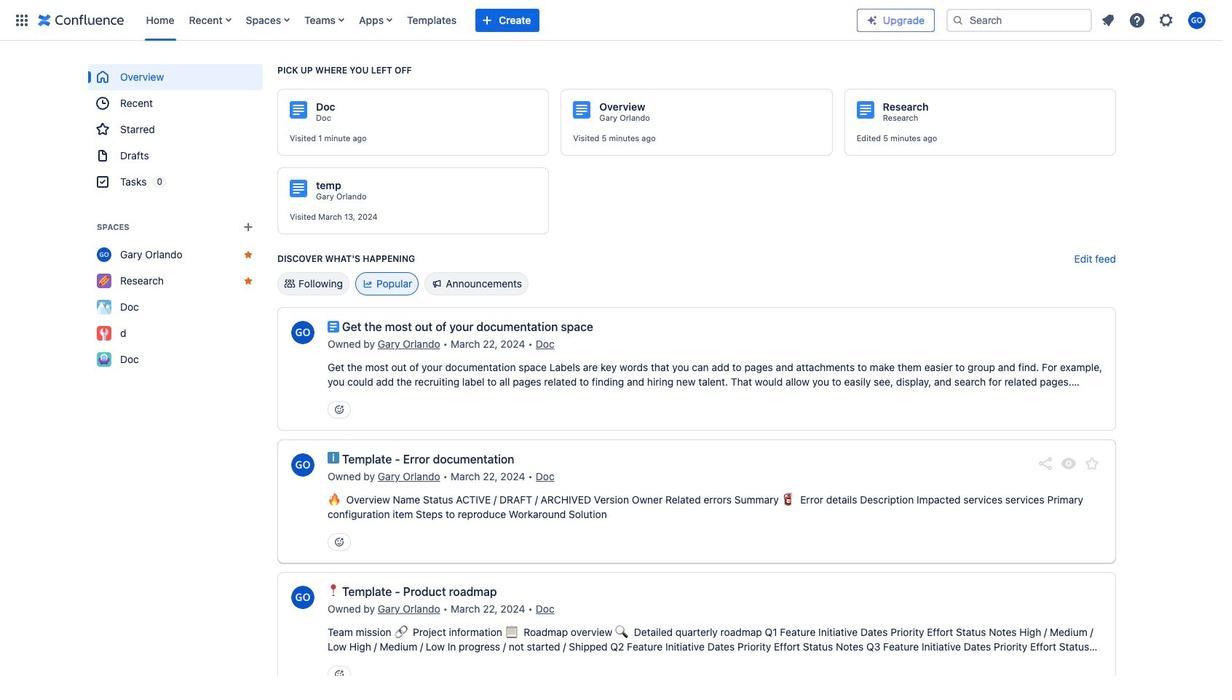 Task type: vqa. For each thing, say whether or not it's contained in the screenshot.
the rightmost list
yes



Task type: describe. For each thing, give the bounding box(es) containing it.
more information about gary orlando image for second add reaction image from the bottom
[[290, 320, 316, 346]]

2 add reaction image from the top
[[334, 669, 345, 677]]

more information about gary orlando image for first add reaction image from the bottom
[[290, 585, 316, 611]]

unstar this space image
[[243, 249, 254, 261]]

list for appswitcher icon
[[139, 0, 857, 40]]

premium image
[[867, 14, 878, 26]]

list for "premium" image
[[1095, 7, 1215, 33]]

global element
[[9, 0, 857, 40]]

search image
[[953, 14, 964, 26]]

notification icon image
[[1100, 11, 1117, 29]]

star image
[[1084, 455, 1101, 473]]

add reaction image
[[334, 537, 345, 548]]

help icon image
[[1129, 11, 1146, 29]]



Task type: locate. For each thing, give the bounding box(es) containing it.
confluence image
[[38, 11, 124, 29], [38, 11, 124, 29]]

settings icon image
[[1158, 11, 1175, 29]]

1 more information about gary orlando image from the top
[[290, 320, 316, 346]]

create a space image
[[240, 218, 257, 236]]

banner
[[0, 0, 1223, 41]]

0 vertical spatial add reaction image
[[334, 404, 345, 416]]

share image
[[1037, 455, 1054, 473]]

add reaction image
[[334, 404, 345, 416], [334, 669, 345, 677]]

:information_source: image
[[328, 452, 339, 464], [328, 452, 339, 464]]

3 more information about gary orlando image from the top
[[290, 585, 316, 611]]

1 add reaction image from the top
[[334, 404, 345, 416]]

1 vertical spatial add reaction image
[[334, 669, 345, 677]]

unwatch image
[[1060, 455, 1078, 473]]

group
[[88, 64, 263, 195]]

None search field
[[947, 8, 1092, 32]]

unstar this space image
[[243, 275, 254, 287]]

appswitcher icon image
[[13, 11, 31, 29]]

2 vertical spatial more information about gary orlando image
[[290, 585, 316, 611]]

more information about gary orlando image
[[290, 320, 316, 346], [290, 452, 316, 478], [290, 585, 316, 611]]

Search field
[[947, 8, 1092, 32]]

0 vertical spatial more information about gary orlando image
[[290, 320, 316, 346]]

2 more information about gary orlando image from the top
[[290, 452, 316, 478]]

more information about gary orlando image for add reaction icon
[[290, 452, 316, 478]]

:round_pushpin: image
[[328, 585, 339, 596], [328, 585, 339, 596]]

your profile and preferences image
[[1188, 11, 1206, 29]]

0 horizontal spatial list
[[139, 0, 857, 40]]

1 vertical spatial more information about gary orlando image
[[290, 452, 316, 478]]

1 horizontal spatial list
[[1095, 7, 1215, 33]]

list
[[139, 0, 857, 40], [1095, 7, 1215, 33]]



